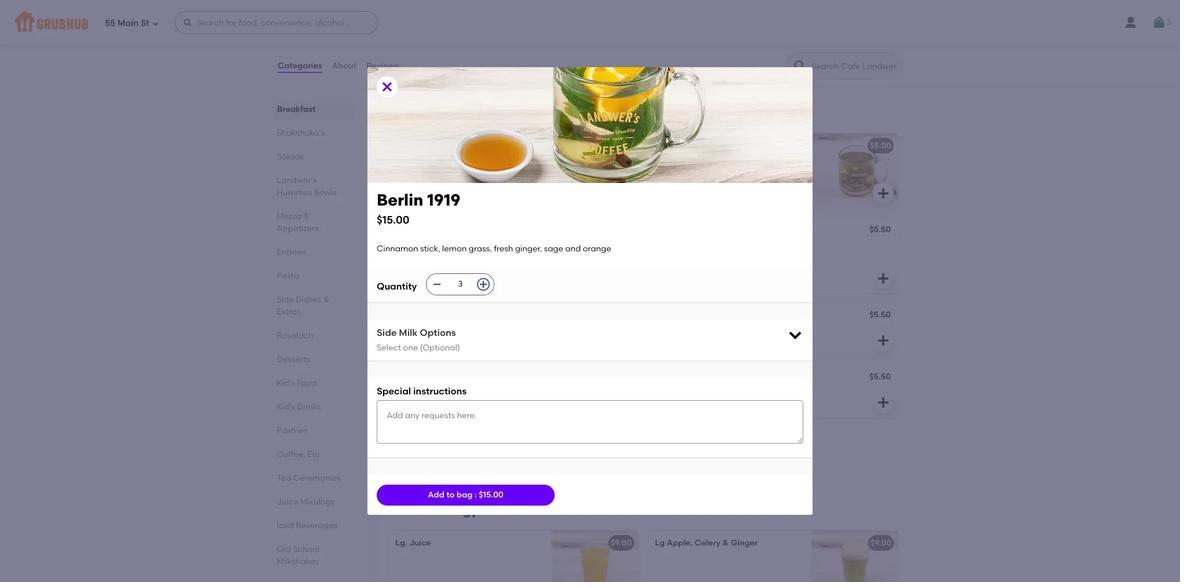 Task type: vqa. For each thing, say whether or not it's contained in the screenshot.
Cilantro Latin Fusion's "in"
no



Task type: locate. For each thing, give the bounding box(es) containing it.
1 horizontal spatial $9.00
[[870, 538, 891, 548]]

berlin inside berlin 1919 $15.00
[[377, 190, 423, 210]]

(optional)
[[420, 343, 460, 353]]

juice right 'lg.'
[[409, 538, 431, 548]]

1 vertical spatial ceremonies
[[293, 474, 341, 483]]

sage
[[544, 244, 563, 254], [424, 254, 443, 264]]

1 horizontal spatial mixology
[[423, 504, 478, 518]]

1 vertical spatial sage
[[424, 254, 443, 264]]

stick, for blend
[[698, 157, 718, 167]]

kid's left food
[[277, 378, 295, 388]]

cinnamon for berlin
[[395, 242, 437, 252]]

3
[[1166, 17, 1171, 27]]

1 vertical spatial tea ceremonies
[[277, 474, 341, 483]]

cinnamon for house
[[655, 157, 696, 167]]

cloves,
[[655, 181, 682, 191]]

fresh inside cinnamon stick, fresh ginger, mint and the landwer mix (cinnamon, cloves, & nutmeg)
[[720, 157, 740, 167]]

berlin up berlin 1919
[[377, 190, 423, 210]]

ginger
[[395, 373, 422, 383], [731, 538, 758, 548]]

1 vertical spatial ginger,
[[515, 244, 542, 254]]

1 vertical spatial orange
[[463, 254, 491, 264]]

lg. juice image
[[552, 531, 639, 583]]

stick, down berlin 1919
[[420, 244, 440, 254]]

iced
[[277, 521, 294, 531]]

2 horizontal spatial and
[[655, 169, 671, 179]]

juice mixology up 'iced beverages'
[[277, 497, 335, 507]]

stick, up 'input item quantity' number field
[[439, 242, 459, 252]]

& right celery
[[723, 538, 729, 548]]

2 $5.00 from the left
[[870, 141, 891, 151]]

apple,
[[667, 538, 693, 548]]

tea right blend
[[706, 141, 721, 151]]

mixology up beverages
[[301, 497, 335, 507]]

0 vertical spatial side
[[277, 295, 294, 305]]

stick, up landwer
[[698, 157, 718, 167]]

mixology down to
[[423, 504, 478, 518]]

1 horizontal spatial $5.00
[[870, 141, 891, 151]]

$15.00 inside berlin 1919 $15.00
[[377, 213, 409, 226]]

0 horizontal spatial tea ceremonies
[[277, 474, 341, 483]]

1 horizontal spatial ginger,
[[515, 244, 542, 254]]

landwer's hummus bowls tab
[[277, 174, 350, 199]]

mixology
[[301, 497, 335, 507], [423, 504, 478, 518]]

& down the
[[684, 181, 690, 191]]

0 vertical spatial mint
[[419, 141, 436, 151]]

$9.00 for lg. juice
[[611, 538, 632, 548]]

rosalach tab
[[277, 330, 350, 342]]

$5.50 for ginger lemon
[[610, 372, 631, 382]]

house blend tea
[[655, 141, 721, 151]]

berlin for berlin 1919
[[395, 226, 418, 236]]

rosalach
[[277, 331, 314, 341]]

tea ceremonies inside tab
[[277, 474, 341, 483]]

ginger right celery
[[731, 538, 758, 548]]

juice mixology
[[277, 497, 335, 507], [386, 504, 478, 518]]

berlin up quantity
[[395, 226, 418, 236]]

grass,
[[487, 242, 511, 252], [469, 244, 492, 254]]

select
[[377, 343, 401, 353]]

1 vertical spatial berlin
[[395, 226, 418, 236]]

lg apple, celery & ginger
[[655, 538, 758, 548]]

crimson
[[395, 311, 429, 321]]

tea ceremonies up fresh mint tea
[[386, 106, 484, 121]]

1 $9.00 from the left
[[611, 538, 632, 548]]

55 main st
[[105, 18, 149, 28]]

& up appetizers
[[304, 212, 310, 221]]

0 horizontal spatial $9.00
[[611, 538, 632, 548]]

mix
[[730, 169, 744, 179]]

0 vertical spatial tea ceremonies
[[386, 106, 484, 121]]

side
[[277, 295, 294, 305], [377, 328, 397, 339]]

cinnamon inside cinnamon stick, fresh ginger, mint and the landwer mix (cinnamon, cloves, & nutmeg)
[[655, 157, 696, 167]]

& right dishes
[[323, 295, 330, 305]]

salads tab
[[277, 151, 350, 163]]

kid's for kid's drinks
[[277, 402, 295, 412]]

1 horizontal spatial ceremonies
[[411, 106, 484, 121]]

1 vertical spatial $15.00
[[479, 490, 503, 500]]

$15.00
[[377, 213, 409, 226], [479, 490, 503, 500]]

vanilla
[[395, 435, 423, 445]]

lemon
[[461, 242, 485, 252], [442, 244, 467, 254]]

0 horizontal spatial breakfast
[[277, 104, 316, 114]]

moroccan
[[655, 373, 695, 383]]

side inside side dishes & extras
[[277, 295, 294, 305]]

lg. juice
[[395, 538, 431, 548]]

1 horizontal spatial side
[[377, 328, 397, 339]]

1 kid's from the top
[[277, 378, 295, 388]]

and
[[655, 169, 671, 179], [565, 244, 581, 254], [445, 254, 461, 264]]

tea down coffee,
[[277, 474, 291, 483]]

mint right moroccan
[[697, 373, 715, 383]]

0 horizontal spatial side
[[277, 295, 294, 305]]

kid's food tab
[[277, 377, 350, 390]]

0 horizontal spatial and
[[445, 254, 461, 264]]

the
[[673, 169, 685, 179]]

0 horizontal spatial ginger
[[395, 373, 422, 383]]

juice mixology down add
[[386, 504, 478, 518]]

tea ceremonies up 'juice mixology' tab
[[277, 474, 341, 483]]

0 vertical spatial kid's
[[277, 378, 295, 388]]

2 $9.00 from the left
[[870, 538, 891, 548]]

desserts tab
[[277, 354, 350, 366]]

kid's left drinks
[[277, 402, 295, 412]]

berlin for berlin 1919 $15.00
[[377, 190, 423, 210]]

svg image inside 3 button
[[1152, 16, 1166, 30]]

pasta
[[277, 271, 300, 281]]

1 horizontal spatial and
[[565, 244, 581, 254]]

1 vertical spatial kid's
[[277, 402, 295, 412]]

&
[[684, 181, 690, 191], [304, 212, 310, 221], [323, 295, 330, 305], [723, 538, 729, 548]]

2 horizontal spatial ginger,
[[742, 157, 769, 167]]

mint for fresh
[[419, 141, 436, 151]]

mixology inside tab
[[301, 497, 335, 507]]

tab
[[277, 580, 350, 583]]

fresh mint tea
[[395, 141, 452, 151]]

0 vertical spatial 1919
[[427, 190, 460, 210]]

0 horizontal spatial juice mixology
[[277, 497, 335, 507]]

breakfast up shakshuka's on the left top of the page
[[277, 104, 316, 114]]

tea ceremonies tab
[[277, 472, 350, 485]]

1 horizontal spatial breakfast
[[685, 311, 724, 321]]

iced beverages
[[277, 521, 338, 531]]

main
[[117, 18, 139, 28]]

Special instructions text field
[[377, 401, 803, 444]]

tea
[[386, 106, 408, 121], [438, 141, 452, 151], [706, 141, 721, 151], [277, 474, 291, 483]]

1 horizontal spatial $15.00
[[479, 490, 503, 500]]

juice mixology tab
[[277, 496, 350, 508]]

milkshakes
[[277, 557, 319, 567]]

landwer
[[687, 169, 728, 179]]

juice inside tab
[[277, 497, 299, 507]]

& inside side dishes & extras
[[323, 295, 330, 305]]

1919 inside berlin 1919 $15.00
[[427, 190, 460, 210]]

0 vertical spatial orange
[[583, 244, 611, 254]]

ginger up special instructions
[[395, 373, 422, 383]]

lemon
[[424, 373, 451, 383]]

svg image
[[183, 18, 192, 27], [152, 20, 159, 27], [380, 80, 394, 94], [876, 187, 890, 201], [876, 272, 890, 286], [479, 280, 488, 289], [876, 396, 890, 410]]

$5.00 for house blend tea
[[870, 141, 891, 151]]

entrées tab
[[277, 246, 350, 259]]

0 horizontal spatial $15.00
[[377, 213, 409, 226]]

$5.50
[[870, 225, 891, 235], [610, 310, 631, 320], [870, 310, 891, 320], [610, 372, 631, 382], [870, 372, 891, 382], [610, 434, 631, 444]]

1 horizontal spatial mint
[[697, 373, 715, 383]]

dishes
[[296, 295, 321, 305]]

side up the select
[[377, 328, 397, 339]]

stick, inside cinnamon stick, fresh ginger, mint and the landwer mix (cinnamon, cloves, & nutmeg)
[[698, 157, 718, 167]]

mint for moroccan
[[697, 373, 715, 383]]

shakshuka's
[[277, 128, 325, 138]]

shakshuka's tab
[[277, 127, 350, 139]]

1919
[[427, 190, 460, 210], [420, 226, 436, 236]]

0 horizontal spatial ginger,
[[395, 254, 422, 264]]

juice up 'lg.'
[[386, 504, 420, 518]]

matcha image
[[552, 7, 639, 82]]

1 horizontal spatial orange
[[583, 244, 611, 254]]

cinnamon
[[655, 157, 696, 167], [395, 242, 437, 252], [377, 244, 418, 254]]

$5.00 for fresh mint tea
[[610, 141, 632, 151]]

lg apple, celery & ginger image
[[811, 531, 898, 583]]

ceremonies down 'etc'
[[293, 474, 341, 483]]

1 vertical spatial mint
[[697, 373, 715, 383]]

$9.00
[[611, 538, 632, 548], [870, 538, 891, 548]]

fresh
[[720, 157, 740, 167], [512, 242, 532, 252], [494, 244, 513, 254]]

mint right "fresh"
[[419, 141, 436, 151]]

breakfast tab
[[277, 103, 350, 115]]

house blend tea image
[[811, 133, 898, 209]]

mezza & appetizers tab
[[277, 210, 350, 235]]

mint
[[419, 141, 436, 151], [697, 373, 715, 383]]

0 horizontal spatial mixology
[[301, 497, 335, 507]]

old school milkshakes
[[277, 545, 320, 567]]

0 horizontal spatial orange
[[463, 254, 491, 264]]

$5.50 for english breakfast
[[870, 310, 891, 320]]

1 vertical spatial side
[[377, 328, 397, 339]]

stick,
[[698, 157, 718, 167], [439, 242, 459, 252], [420, 244, 440, 254]]

$5.00
[[610, 141, 632, 151], [870, 141, 891, 151]]

side inside 'side milk options select one (optional)'
[[377, 328, 397, 339]]

1 vertical spatial 1919
[[420, 226, 436, 236]]

0 vertical spatial $15.00
[[377, 213, 409, 226]]

0 vertical spatial breakfast
[[277, 104, 316, 114]]

cinnamon stick, lemon grass, fresh ginger, sage and orange
[[395, 242, 532, 264], [377, 244, 611, 254]]

tea right "fresh"
[[438, 141, 452, 151]]

0 horizontal spatial $5.00
[[610, 141, 632, 151]]

berlin
[[377, 190, 423, 210], [395, 226, 418, 236]]

breakfast right english
[[685, 311, 724, 321]]

& inside cinnamon stick, fresh ginger, mint and the landwer mix (cinnamon, cloves, & nutmeg)
[[684, 181, 690, 191]]

0 horizontal spatial ceremonies
[[293, 474, 341, 483]]

kid's drinks tab
[[277, 401, 350, 413]]

ceremonies inside tab
[[293, 474, 341, 483]]

juice up iced
[[277, 497, 299, 507]]

special
[[377, 386, 411, 397]]

side for milk
[[377, 328, 397, 339]]

& inside mezza & appetizers
[[304, 212, 310, 221]]

0 vertical spatial berlin
[[377, 190, 423, 210]]

orange
[[583, 244, 611, 254], [463, 254, 491, 264]]

entrées
[[277, 248, 306, 257]]

ginger, inside cinnamon stick, fresh ginger, mint and the landwer mix (cinnamon, cloves, & nutmeg)
[[742, 157, 769, 167]]

ceremonies up fresh mint tea
[[411, 106, 484, 121]]

1 vertical spatial ginger
[[731, 538, 758, 548]]

ceremonies
[[411, 106, 484, 121], [293, 474, 341, 483]]

0 vertical spatial and
[[655, 169, 671, 179]]

add to bag : $15.00
[[428, 490, 503, 500]]

main navigation navigation
[[0, 0, 1180, 45]]

0 horizontal spatial mint
[[419, 141, 436, 151]]

side up extras
[[277, 295, 294, 305]]

svg image
[[1152, 16, 1166, 30], [617, 60, 631, 74], [433, 280, 442, 289], [787, 327, 803, 343], [876, 334, 890, 348], [617, 396, 631, 410]]

search icon image
[[793, 59, 807, 73]]

1 $5.00 from the left
[[610, 141, 632, 151]]

about
[[332, 61, 357, 71]]

0 vertical spatial ginger,
[[742, 157, 769, 167]]

2 kid's from the top
[[277, 402, 295, 412]]

breakfast
[[277, 104, 316, 114], [685, 311, 724, 321]]

1 horizontal spatial sage
[[544, 244, 563, 254]]

to
[[446, 490, 455, 500]]



Task type: describe. For each thing, give the bounding box(es) containing it.
coffee, etc tab
[[277, 449, 350, 461]]

reviews button
[[366, 45, 399, 87]]

kid's for kid's food
[[277, 378, 295, 388]]

0 vertical spatial ginger
[[395, 373, 422, 383]]

3 button
[[1152, 12, 1171, 33]]

mezza & appetizers
[[277, 212, 319, 234]]

$5.50 button
[[648, 219, 898, 294]]

crimson berry
[[395, 311, 452, 321]]

fresh mint tea image
[[552, 133, 639, 209]]

vanilla roobios
[[395, 435, 457, 445]]

2 vertical spatial ginger,
[[395, 254, 422, 264]]

celery
[[695, 538, 721, 548]]

st
[[141, 18, 149, 28]]

old school milkshakes tab
[[277, 544, 350, 568]]

1919 for berlin 1919
[[420, 226, 436, 236]]

side for dishes
[[277, 295, 294, 305]]

2 vertical spatial and
[[445, 254, 461, 264]]

Search Cafe Landwer search field
[[810, 61, 899, 72]]

pastries tab
[[277, 425, 350, 437]]

landwer's hummus bowls
[[277, 176, 337, 198]]

1 vertical spatial and
[[565, 244, 581, 254]]

lg
[[655, 538, 665, 548]]

etc
[[308, 450, 320, 460]]

nutmeg)
[[692, 181, 725, 191]]

1 horizontal spatial tea ceremonies
[[386, 106, 484, 121]]

milk
[[399, 328, 418, 339]]

one
[[403, 343, 418, 353]]

1919 for berlin 1919 $15.00
[[427, 190, 460, 210]]

bag
[[457, 490, 473, 500]]

roobios
[[424, 435, 457, 445]]

categories
[[278, 61, 322, 71]]

tea inside tab
[[277, 474, 291, 483]]

side milk options select one (optional)
[[377, 328, 460, 353]]

old
[[277, 545, 291, 555]]

cinnamon stick, fresh ginger, mint and the landwer mix (cinnamon, cloves, & nutmeg)
[[655, 157, 791, 191]]

hummus
[[277, 188, 312, 198]]

fresh
[[395, 141, 417, 151]]

tea up "fresh"
[[386, 106, 408, 121]]

kid's drinks
[[277, 402, 321, 412]]

1 vertical spatial breakfast
[[685, 311, 724, 321]]

0 vertical spatial ceremonies
[[411, 106, 484, 121]]

berry
[[431, 311, 452, 321]]

Input item quantity number field
[[448, 274, 473, 295]]

about button
[[331, 45, 357, 87]]

iced beverages tab
[[277, 520, 350, 532]]

moroccan mint
[[655, 373, 715, 383]]

drinks
[[297, 402, 321, 412]]

$9.00 for lg apple, celery & ginger
[[870, 538, 891, 548]]

categories button
[[277, 45, 323, 87]]

english breakfast
[[655, 311, 724, 321]]

appetizers
[[277, 224, 319, 234]]

ginger lemon
[[395, 373, 451, 383]]

salads
[[277, 152, 304, 162]]

0 horizontal spatial sage
[[424, 254, 443, 264]]

coffee,
[[277, 450, 306, 460]]

:
[[475, 490, 477, 500]]

0 vertical spatial sage
[[544, 244, 563, 254]]

bowls
[[314, 188, 337, 198]]

$5.50 inside $5.50 button
[[870, 225, 891, 235]]

house
[[655, 141, 680, 151]]

berlin 1919 $15.00
[[377, 190, 460, 226]]

1 horizontal spatial ginger
[[731, 538, 758, 548]]

reviews
[[366, 61, 399, 71]]

coffee, etc
[[277, 450, 320, 460]]

landwer's
[[277, 176, 317, 185]]

berlin 1919 image
[[552, 219, 639, 294]]

special instructions
[[377, 386, 467, 397]]

school
[[293, 545, 320, 555]]

juice mixology inside tab
[[277, 497, 335, 507]]

add
[[428, 490, 444, 500]]

55
[[105, 18, 115, 28]]

desserts
[[277, 355, 310, 365]]

mezza
[[277, 212, 302, 221]]

1 horizontal spatial juice mixology
[[386, 504, 478, 518]]

kid's food
[[277, 378, 317, 388]]

$5.50 for crimson berry
[[610, 310, 631, 320]]

mint
[[770, 157, 788, 167]]

english
[[655, 311, 683, 321]]

quantity
[[377, 281, 417, 292]]

side dishes & extras tab
[[277, 294, 350, 318]]

lg.
[[395, 538, 407, 548]]

(cinnamon,
[[746, 169, 791, 179]]

and inside cinnamon stick, fresh ginger, mint and the landwer mix (cinnamon, cloves, & nutmeg)
[[655, 169, 671, 179]]

pastries
[[277, 426, 308, 436]]

blend
[[682, 141, 705, 151]]

instructions
[[413, 386, 467, 397]]

beverages
[[296, 521, 338, 531]]

$5.50 for moroccan mint
[[870, 372, 891, 382]]

pasta tab
[[277, 270, 350, 282]]

extras
[[277, 307, 301, 317]]

food
[[297, 378, 317, 388]]

breakfast inside tab
[[277, 104, 316, 114]]

berlin 1919
[[395, 226, 436, 236]]

side dishes & extras
[[277, 295, 330, 317]]

options
[[420, 328, 456, 339]]

stick, for 1919
[[439, 242, 459, 252]]



